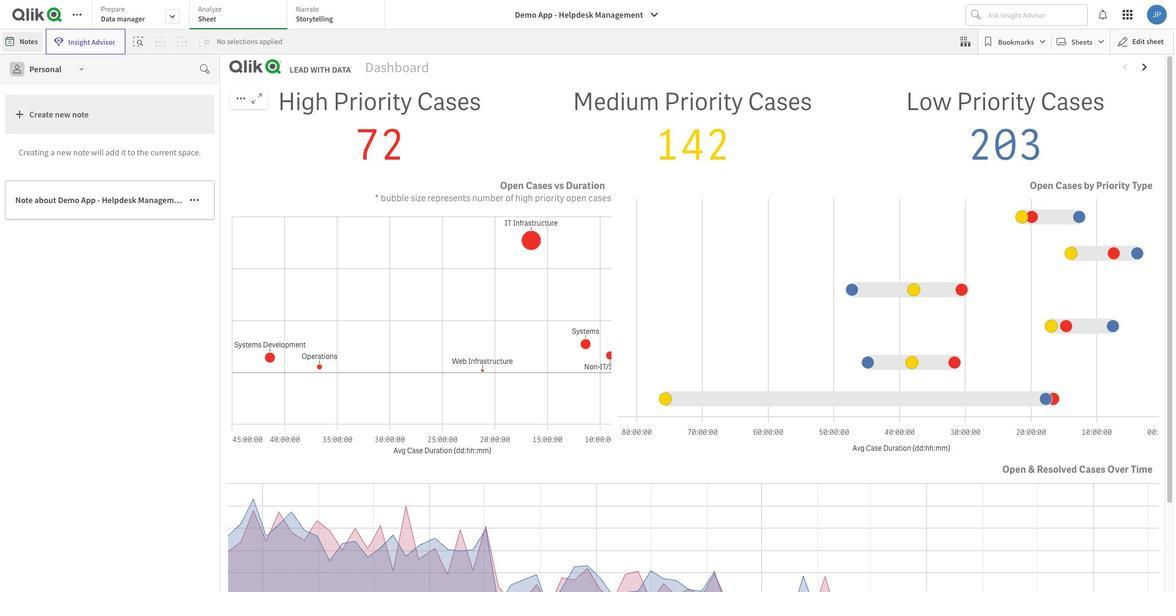 Task type: vqa. For each thing, say whether or not it's contained in the screenshot.
1st 'new' from the top
no



Task type: describe. For each thing, give the bounding box(es) containing it.
new inside button
[[55, 109, 70, 120]]

edit sheet button
[[1110, 29, 1175, 54]]

a
[[50, 147, 55, 158]]

insight advisor button
[[46, 29, 126, 54]]

sheets
[[1072, 37, 1093, 46]]

narrate storytelling
[[296, 4, 333, 23]]

sheet
[[198, 14, 216, 23]]

1 horizontal spatial demo
[[515, 9, 537, 20]]

Ask Insight Advisor text field
[[986, 5, 1088, 25]]

represents
[[428, 192, 471, 204]]

create new note button
[[5, 95, 215, 134]]

open for vs
[[500, 179, 524, 192]]

1 horizontal spatial management
[[595, 9, 643, 20]]

size
[[411, 192, 426, 204]]

open & resolved cases over time
[[1003, 463, 1153, 476]]

0 horizontal spatial app
[[81, 195, 96, 206]]

cases inside high priority cases 72
[[417, 86, 481, 117]]

open
[[566, 192, 587, 204]]

cases inside low priority cases 203
[[1041, 86, 1105, 117]]

142
[[655, 117, 731, 172]]

edit sheet
[[1133, 37, 1164, 46]]

creating
[[19, 147, 49, 158]]

- inside demo app - helpdesk management button
[[555, 9, 557, 20]]

medium priority cases 142
[[573, 86, 813, 172]]

applied
[[259, 37, 283, 46]]

note about demo app - helpdesk management (november 16, 2023)
[[15, 195, 264, 206]]

james peterson image
[[1148, 5, 1167, 24]]

by
[[1085, 179, 1095, 192]]

sheets button
[[1055, 32, 1108, 51]]

priority
[[535, 192, 565, 204]]

16,
[[231, 195, 242, 206]]

&
[[1029, 463, 1036, 476]]

over
[[1108, 463, 1129, 476]]

priority for 142
[[665, 86, 744, 117]]

create
[[29, 109, 53, 120]]

prepare
[[101, 4, 125, 13]]

- inside note about demo app - helpdesk management (november 16, 2023) button
[[97, 195, 100, 206]]

application containing 72
[[0, 0, 1175, 592]]

tab list containing prepare
[[92, 0, 390, 31]]

search notes image
[[200, 64, 210, 74]]

1 vertical spatial management
[[138, 195, 186, 206]]

insight
[[68, 37, 90, 46]]

resolved
[[1037, 463, 1078, 476]]

data
[[101, 14, 115, 23]]

duration
[[566, 179, 605, 192]]

number
[[473, 192, 504, 204]]

open for resolved
[[1003, 463, 1027, 476]]

no selections applied
[[217, 37, 283, 46]]

helpdesk inside note about demo app - helpdesk management (november 16, 2023) button
[[102, 195, 136, 206]]

high
[[278, 86, 329, 117]]

type
[[1133, 179, 1153, 192]]

medium
[[573, 86, 660, 117]]

prepare data manager
[[101, 4, 145, 23]]

low
[[907, 86, 953, 117]]

high
[[516, 192, 533, 204]]

open for by
[[1030, 179, 1054, 192]]

priority for 203
[[957, 86, 1036, 117]]

creating a new note will add it to the current space.
[[19, 147, 201, 158]]

bookmarks button
[[982, 32, 1049, 51]]

0 horizontal spatial demo
[[58, 195, 80, 206]]



Task type: locate. For each thing, give the bounding box(es) containing it.
open left by
[[1030, 179, 1054, 192]]

1 horizontal spatial -
[[555, 9, 557, 20]]

0 horizontal spatial open
[[500, 179, 524, 192]]

time
[[1131, 463, 1153, 476]]

demo app - helpdesk management button
[[508, 5, 667, 24]]

bookmarks
[[999, 37, 1035, 46]]

1 vertical spatial new
[[56, 147, 72, 158]]

smart search image
[[134, 37, 143, 46]]

no
[[217, 37, 226, 46]]

note about demo app - helpdesk management (november 16, 2023) button
[[5, 180, 264, 220]]

note inside button
[[72, 109, 89, 120]]

demo
[[515, 9, 537, 20], [58, 195, 80, 206]]

selections
[[227, 37, 258, 46]]

cases
[[589, 192, 612, 204]]

0 vertical spatial helpdesk
[[559, 9, 594, 20]]

tab list
[[92, 0, 390, 31]]

low priority cases 203
[[907, 86, 1105, 172]]

helpdesk inside demo app - helpdesk management button
[[559, 9, 594, 20]]

72
[[354, 117, 405, 172]]

manager
[[117, 14, 145, 23]]

open cases vs duration * bubble size represents number of high priority open cases
[[375, 179, 612, 204]]

priority inside high priority cases 72
[[333, 86, 412, 117]]

personal
[[29, 64, 62, 75]]

will
[[91, 147, 104, 158]]

high priority cases 72
[[278, 86, 481, 172]]

0 vertical spatial note
[[72, 109, 89, 120]]

selections tool image
[[961, 37, 971, 46]]

open cases by priority type
[[1030, 179, 1153, 192]]

203
[[968, 117, 1044, 172]]

0 horizontal spatial helpdesk
[[102, 195, 136, 206]]

2023)
[[244, 195, 264, 206]]

advisor
[[92, 37, 115, 46]]

new
[[55, 109, 70, 120], [56, 147, 72, 158]]

of
[[506, 192, 514, 204]]

notes
[[20, 37, 38, 46]]

new right create
[[55, 109, 70, 120]]

open left & at right
[[1003, 463, 1027, 476]]

2 horizontal spatial open
[[1030, 179, 1054, 192]]

analyze sheet
[[198, 4, 222, 23]]

0 horizontal spatial management
[[138, 195, 186, 206]]

note right create
[[72, 109, 89, 120]]

to
[[128, 147, 135, 158]]

it
[[121, 147, 126, 158]]

1 horizontal spatial open
[[1003, 463, 1027, 476]]

vs
[[555, 179, 564, 192]]

current
[[150, 147, 177, 158]]

application
[[0, 0, 1175, 592]]

app
[[538, 9, 553, 20], [81, 195, 96, 206]]

cases inside "open cases vs duration * bubble size represents number of high priority open cases"
[[526, 179, 553, 192]]

priority inside 'medium priority cases 142'
[[665, 86, 744, 117]]

0 vertical spatial new
[[55, 109, 70, 120]]

1 vertical spatial app
[[81, 195, 96, 206]]

analyze
[[198, 4, 222, 13]]

add
[[106, 147, 119, 158]]

open
[[500, 179, 524, 192], [1030, 179, 1054, 192], [1003, 463, 1027, 476]]

*
[[375, 192, 379, 204]]

bubble
[[381, 192, 409, 204]]

cases inside 'medium priority cases 142'
[[748, 86, 813, 117]]

0 horizontal spatial -
[[97, 195, 100, 206]]

note left the will
[[73, 147, 89, 158]]

cases
[[417, 86, 481, 117], [748, 86, 813, 117], [1041, 86, 1105, 117], [526, 179, 553, 192], [1056, 179, 1083, 192], [1080, 463, 1106, 476]]

edit
[[1133, 37, 1146, 46]]

new right a
[[56, 147, 72, 158]]

0 vertical spatial -
[[555, 9, 557, 20]]

open inside "open cases vs duration * bubble size represents number of high priority open cases"
[[500, 179, 524, 192]]

the
[[137, 147, 149, 158]]

note
[[15, 195, 33, 206]]

1 horizontal spatial app
[[538, 9, 553, 20]]

priority for 72
[[333, 86, 412, 117]]

create new note
[[29, 109, 89, 120]]

1 vertical spatial note
[[73, 147, 89, 158]]

open left priority
[[500, 179, 524, 192]]

about
[[34, 195, 56, 206]]

helpdesk
[[559, 9, 594, 20], [102, 195, 136, 206]]

storytelling
[[296, 14, 333, 23]]

notes button
[[2, 32, 43, 51]]

priority inside low priority cases 203
[[957, 86, 1036, 117]]

0 vertical spatial app
[[538, 9, 553, 20]]

personal button
[[5, 59, 91, 79]]

1 vertical spatial demo
[[58, 195, 80, 206]]

1 horizontal spatial helpdesk
[[559, 9, 594, 20]]

demo app - helpdesk management
[[515, 9, 643, 20]]

(november
[[188, 195, 229, 206]]

management
[[595, 9, 643, 20], [138, 195, 186, 206]]

1 vertical spatial helpdesk
[[102, 195, 136, 206]]

1 vertical spatial -
[[97, 195, 100, 206]]

0 vertical spatial management
[[595, 9, 643, 20]]

0 vertical spatial demo
[[515, 9, 537, 20]]

-
[[555, 9, 557, 20], [97, 195, 100, 206]]

space.
[[178, 147, 201, 158]]

narrate
[[296, 4, 319, 13]]

next sheet: performance image
[[1140, 63, 1150, 72]]

sheet
[[1147, 37, 1164, 46]]

note
[[72, 109, 89, 120], [73, 147, 89, 158]]

insight advisor
[[68, 37, 115, 46]]

priority
[[333, 86, 412, 117], [665, 86, 744, 117], [957, 86, 1036, 117], [1097, 179, 1131, 192]]



